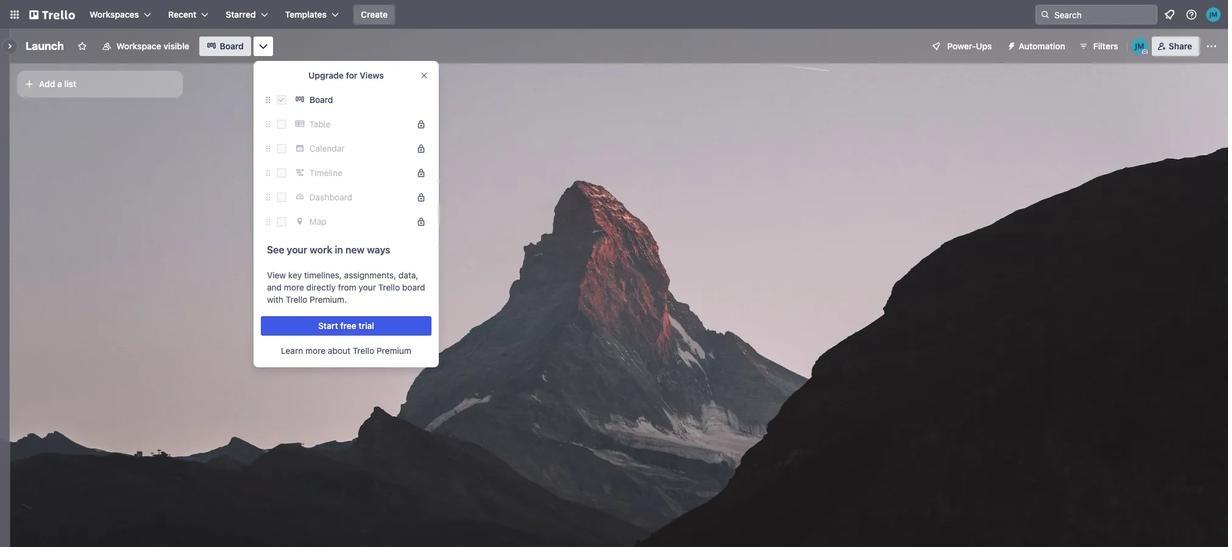 Task type: vqa. For each thing, say whether or not it's contained in the screenshot.
Views
yes



Task type: locate. For each thing, give the bounding box(es) containing it.
share button
[[1152, 37, 1199, 56]]

0 horizontal spatial your
[[287, 244, 307, 255]]

workspaces
[[90, 9, 139, 20]]

filters button
[[1075, 37, 1122, 56]]

board link down for
[[291, 90, 431, 110]]

premium.
[[310, 294, 347, 305]]

more right learn
[[305, 346, 325, 356]]

1 horizontal spatial trello
[[353, 346, 374, 356]]

list
[[64, 79, 76, 89]]

ups
[[976, 41, 992, 51]]

customize views image
[[257, 40, 269, 52]]

your
[[287, 244, 307, 255], [359, 282, 376, 293]]

start
[[318, 321, 338, 331]]

with
[[267, 294, 283, 305]]

automation button
[[1002, 37, 1072, 56]]

0 horizontal spatial board
[[220, 41, 244, 51]]

star or unstar board image
[[77, 41, 87, 51]]

board up "table"
[[310, 94, 333, 105]]

your down assignments,
[[359, 282, 376, 293]]

filters
[[1093, 41, 1118, 51]]

Search field
[[1050, 5, 1157, 24]]

trello inside "learn more about trello premium" link
[[353, 346, 374, 356]]

board left customize views image
[[220, 41, 244, 51]]

0 vertical spatial board link
[[199, 37, 251, 56]]

trello right the about
[[353, 346, 374, 356]]

calendar
[[309, 143, 345, 154]]

power-ups
[[947, 41, 992, 51]]

0 horizontal spatial more
[[284, 282, 304, 293]]

primary element
[[0, 0, 1228, 29]]

1 vertical spatial more
[[305, 346, 325, 356]]

timeline
[[309, 168, 342, 178]]

learn more about trello premium
[[281, 346, 411, 356]]

share
[[1169, 41, 1192, 51]]

Board name text field
[[20, 37, 70, 56]]

trello down assignments,
[[378, 282, 400, 293]]

visible
[[164, 41, 189, 51]]

workspace visible
[[116, 41, 189, 51]]

more down "key"
[[284, 282, 304, 293]]

see your work in new ways
[[267, 244, 390, 255]]

1 vertical spatial board link
[[291, 90, 431, 110]]

workspaces button
[[82, 5, 158, 24]]

create
[[361, 9, 388, 20]]

switch to… image
[[9, 9, 21, 21]]

1 vertical spatial trello
[[286, 294, 307, 305]]

2 vertical spatial trello
[[353, 346, 374, 356]]

in
[[335, 244, 343, 255]]

board link down starred
[[199, 37, 251, 56]]

starred
[[226, 9, 256, 20]]

board link
[[199, 37, 251, 56], [291, 90, 431, 110]]

trello right with
[[286, 294, 307, 305]]

your right see
[[287, 244, 307, 255]]

1 vertical spatial board
[[310, 94, 333, 105]]

trello
[[378, 282, 400, 293], [286, 294, 307, 305], [353, 346, 374, 356]]

start free trial
[[318, 321, 374, 331]]

0 vertical spatial more
[[284, 282, 304, 293]]

board
[[220, 41, 244, 51], [310, 94, 333, 105]]

1 horizontal spatial your
[[359, 282, 376, 293]]

0 horizontal spatial board link
[[199, 37, 251, 56]]

data,
[[398, 270, 418, 280]]

1 vertical spatial your
[[359, 282, 376, 293]]

about
[[328, 346, 350, 356]]

2 horizontal spatial trello
[[378, 282, 400, 293]]

jeremy miller (jeremymiller198) image
[[1206, 7, 1221, 22]]

0 vertical spatial trello
[[378, 282, 400, 293]]

1 horizontal spatial board link
[[291, 90, 431, 110]]

1 horizontal spatial more
[[305, 346, 325, 356]]

more
[[284, 282, 304, 293], [305, 346, 325, 356]]



Task type: describe. For each thing, give the bounding box(es) containing it.
learn
[[281, 346, 303, 356]]

create button
[[353, 5, 395, 24]]

ways
[[367, 244, 390, 255]]

start free trial link
[[261, 316, 431, 336]]

jeremy miller (jeremymiller198) image
[[1131, 38, 1148, 55]]

1 horizontal spatial board
[[310, 94, 333, 105]]

work
[[310, 244, 332, 255]]

directly
[[306, 282, 336, 293]]

power-ups button
[[923, 37, 999, 56]]

and
[[267, 282, 282, 293]]

this member is an admin of this board. image
[[1142, 49, 1147, 55]]

0 vertical spatial board
[[220, 41, 244, 51]]

show menu image
[[1205, 40, 1218, 52]]

from
[[338, 282, 356, 293]]

free
[[340, 321, 356, 331]]

dashboard
[[309, 192, 352, 202]]

search image
[[1040, 10, 1050, 20]]

back to home image
[[29, 5, 75, 24]]

add a list button
[[17, 71, 183, 98]]

premium
[[377, 346, 411, 356]]

templates button
[[278, 5, 346, 24]]

open information menu image
[[1185, 9, 1198, 21]]

a
[[57, 79, 62, 89]]

power-
[[947, 41, 976, 51]]

more inside the view key timelines, assignments, data, and more directly from your trello board with trello premium.
[[284, 282, 304, 293]]

recent
[[168, 9, 196, 20]]

sm image
[[1002, 37, 1019, 54]]

0 horizontal spatial trello
[[286, 294, 307, 305]]

timelines,
[[304, 270, 342, 280]]

your inside the view key timelines, assignments, data, and more directly from your trello board with trello premium.
[[359, 282, 376, 293]]

assignments,
[[344, 270, 396, 280]]

new
[[345, 244, 365, 255]]

add
[[39, 79, 55, 89]]

see
[[267, 244, 284, 255]]

recent button
[[161, 5, 216, 24]]

trial
[[359, 321, 374, 331]]

upgrade
[[308, 70, 344, 80]]

view key timelines, assignments, data, and more directly from your trello board with trello premium.
[[267, 270, 425, 305]]

workspace visible button
[[94, 37, 197, 56]]

board
[[402, 282, 425, 293]]

add a list
[[39, 79, 76, 89]]

0 notifications image
[[1162, 7, 1177, 22]]

templates
[[285, 9, 327, 20]]

table
[[309, 119, 330, 129]]

starred button
[[218, 5, 275, 24]]

for
[[346, 70, 357, 80]]

view
[[267, 270, 286, 280]]

more inside "learn more about trello premium" link
[[305, 346, 325, 356]]

key
[[288, 270, 302, 280]]

launch
[[26, 40, 64, 52]]

0 vertical spatial your
[[287, 244, 307, 255]]

learn more about trello premium link
[[281, 345, 411, 357]]

views
[[360, 70, 384, 80]]

automation
[[1019, 41, 1065, 51]]

close popover image
[[419, 71, 429, 80]]

upgrade for views
[[308, 70, 384, 80]]

workspace
[[116, 41, 161, 51]]

map
[[309, 216, 326, 227]]



